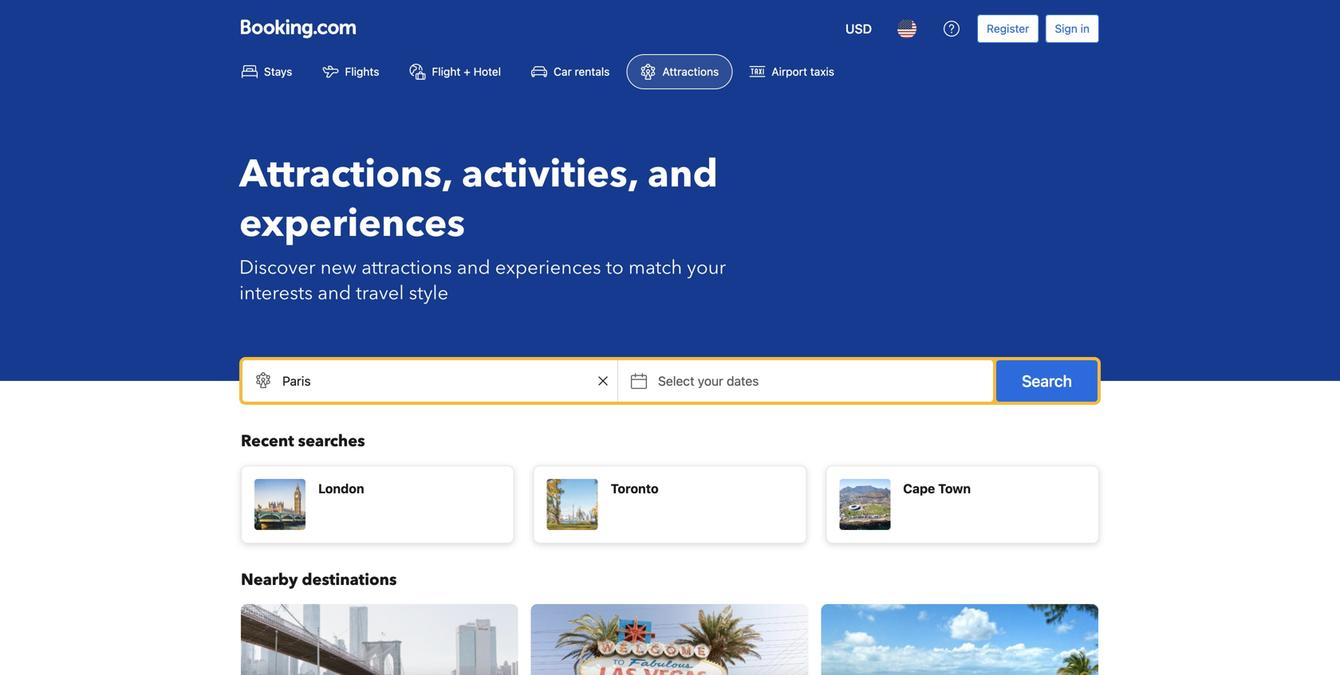 Task type: vqa. For each thing, say whether or not it's contained in the screenshot.
the Sign in
yes



Task type: locate. For each thing, give the bounding box(es) containing it.
experiences left to
[[495, 255, 601, 281]]

flights link
[[309, 54, 393, 89]]

1 horizontal spatial and
[[457, 255, 490, 281]]

travel
[[356, 280, 404, 307]]

1 vertical spatial experiences
[[495, 255, 601, 281]]

airport taxis
[[772, 65, 834, 78]]

airport
[[772, 65, 807, 78]]

key west image
[[821, 605, 1098, 676]]

interests
[[239, 280, 313, 307]]

attractions
[[662, 65, 719, 78]]

experiences
[[239, 198, 465, 250], [495, 255, 601, 281]]

hotel
[[474, 65, 501, 78]]

recent
[[241, 431, 294, 453]]

cape
[[903, 481, 935, 497]]

style
[[409, 280, 449, 307]]

experiences up new
[[239, 198, 465, 250]]

flight + hotel link
[[396, 54, 515, 89]]

usd button
[[836, 10, 882, 48]]

in
[[1081, 22, 1090, 35]]

0 vertical spatial experiences
[[239, 198, 465, 250]]

nearby
[[241, 570, 298, 592]]

your left dates
[[698, 374, 723, 389]]

searches
[[298, 431, 365, 453]]

select
[[658, 374, 695, 389]]

new york image
[[241, 605, 518, 676]]

0 vertical spatial your
[[687, 255, 726, 281]]

your right the match
[[687, 255, 726, 281]]

booking.com image
[[241, 19, 356, 38]]

match
[[629, 255, 682, 281]]

destinations
[[302, 570, 397, 592]]

1 horizontal spatial experiences
[[495, 255, 601, 281]]

your
[[687, 255, 726, 281], [698, 374, 723, 389]]

airport taxis link
[[736, 54, 848, 89]]

and
[[648, 148, 718, 201], [457, 255, 490, 281], [318, 280, 351, 307]]

taxis
[[810, 65, 834, 78]]

search
[[1022, 372, 1072, 391]]

new
[[320, 255, 357, 281]]

car
[[554, 65, 572, 78]]

recent searches
[[241, 431, 365, 453]]

nearby destinations
[[241, 570, 397, 592]]

0 horizontal spatial and
[[318, 280, 351, 307]]



Task type: describe. For each thing, give the bounding box(es) containing it.
activities,
[[462, 148, 638, 201]]

las vegas image
[[531, 605, 808, 676]]

attractions
[[362, 255, 452, 281]]

attractions, activities, and experiences discover new attractions and experiences to match your interests and travel style
[[239, 148, 726, 307]]

usd
[[846, 21, 872, 36]]

flight
[[432, 65, 461, 78]]

sign in
[[1055, 22, 1090, 35]]

discover
[[239, 255, 316, 281]]

search button
[[996, 361, 1098, 402]]

Where are you going? search field
[[243, 361, 618, 402]]

2 horizontal spatial and
[[648, 148, 718, 201]]

flights
[[345, 65, 379, 78]]

attractions link
[[627, 54, 733, 89]]

town
[[938, 481, 971, 497]]

cape town
[[903, 481, 971, 497]]

select your dates
[[658, 374, 759, 389]]

toronto link
[[533, 466, 807, 544]]

flight + hotel
[[432, 65, 501, 78]]

your inside attractions, activities, and experiences discover new attractions and experiences to match your interests and travel style
[[687, 255, 726, 281]]

attractions,
[[239, 148, 452, 201]]

dates
[[727, 374, 759, 389]]

sign in link
[[1045, 14, 1099, 43]]

car rentals
[[554, 65, 610, 78]]

car rentals link
[[518, 54, 623, 89]]

stays link
[[228, 54, 306, 89]]

register link
[[977, 14, 1039, 43]]

0 horizontal spatial experiences
[[239, 198, 465, 250]]

sign
[[1055, 22, 1078, 35]]

register
[[987, 22, 1029, 35]]

1 vertical spatial your
[[698, 374, 723, 389]]

rentals
[[575, 65, 610, 78]]

stays
[[264, 65, 292, 78]]

cape town link
[[826, 466, 1099, 544]]

london
[[318, 481, 364, 497]]

to
[[606, 255, 624, 281]]

london link
[[241, 466, 514, 544]]

toronto
[[611, 481, 659, 497]]

+
[[464, 65, 471, 78]]



